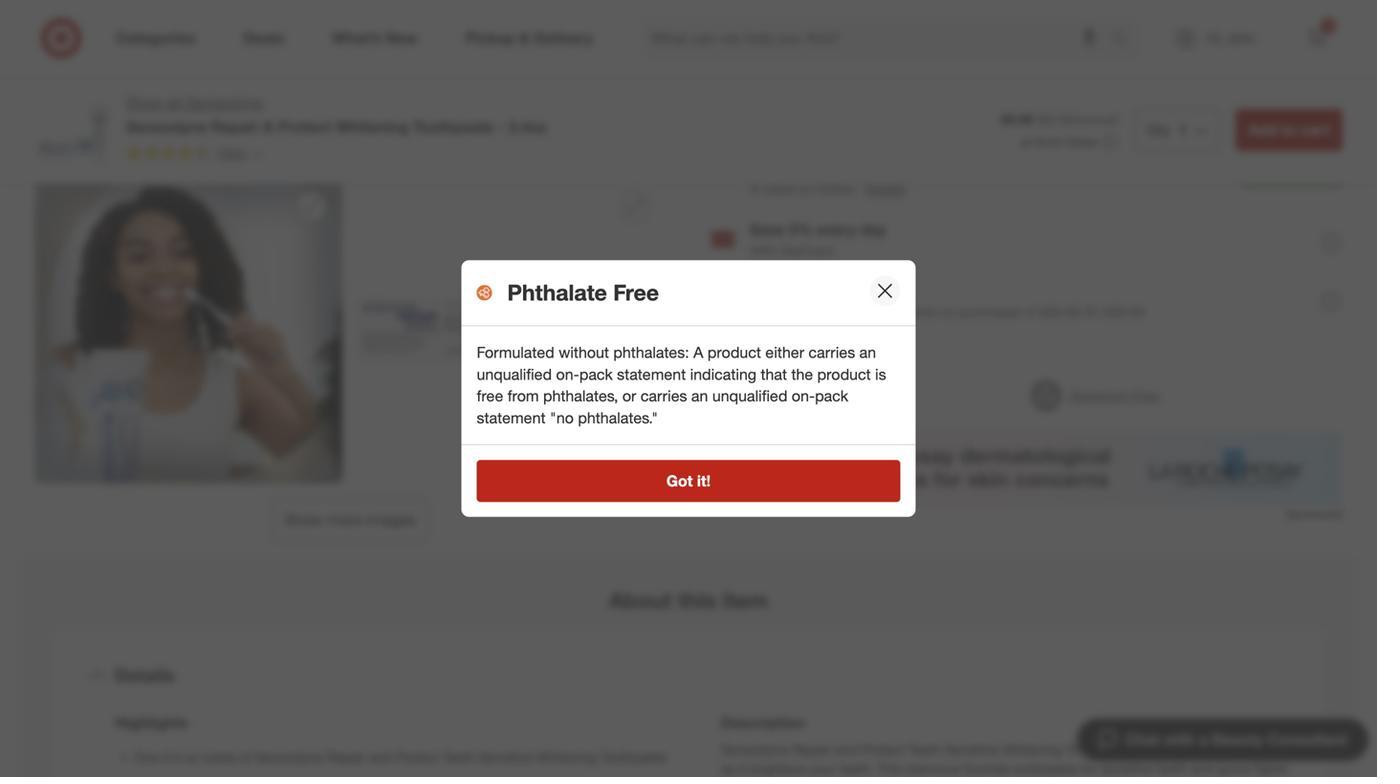 Task type: vqa. For each thing, say whether or not it's contained in the screenshot.
Save 5% every day With RedCard
yes



Task type: locate. For each thing, give the bounding box(es) containing it.
online
[[816, 181, 854, 198]]

on- up 'phthalates,'
[[556, 365, 580, 384]]

1 horizontal spatial pack
[[815, 387, 849, 406]]

1 vertical spatial free
[[477, 387, 503, 406]]

offer saved
[[1271, 165, 1333, 179]]

giftcard
[[828, 142, 890, 160]]

sensitive
[[1101, 761, 1153, 778]]

1 horizontal spatial an
[[860, 343, 876, 362]]

toothpaste inside shop all sensodyne sensodyne repair & protect whitening toothpaste - 3.4oz
[[413, 118, 494, 136]]

2 horizontal spatial free
[[1133, 388, 1159, 404]]

free for 'aluminum free' button
[[1133, 388, 1159, 404]]

purchase
[[1076, 142, 1144, 160]]

1 horizontal spatial phthalate
[[750, 388, 807, 404]]

either
[[766, 343, 805, 362]]

free down the
[[810, 388, 837, 404]]

beauty
[[1212, 731, 1264, 749]]

add to cart button
[[813, 27, 1171, 69], [1236, 109, 1343, 151]]

free inside dialog
[[613, 279, 659, 306]]

sensodyne inside "description sensodyne repair and protect teeth sensitive whitening toothpaste provides cavity protection as it brightens your teeth. this stannous fluoride toothpaste for sensitive teeth and gums fight"
[[721, 742, 789, 759]]

teeth.
[[840, 761, 873, 778]]

of
[[1025, 304, 1037, 321], [240, 750, 252, 767]]

phthalate free
[[507, 279, 659, 306], [750, 388, 837, 404]]

1 horizontal spatial a
[[1199, 731, 1208, 749]]

1 vertical spatial phthalate
[[750, 388, 807, 404]]

0 horizontal spatial details
[[115, 665, 175, 687]]

or up phthalates."
[[623, 387, 636, 406]]

0 vertical spatial unqualified
[[477, 365, 552, 384]]

cart up $6.99
[[1003, 38, 1033, 57]]

toothpaste inside "description sensodyne repair and protect teeth sensitive whitening toothpaste provides cavity protection as it brightens your teeth. this stannous fluoride toothpaste for sensitive teeth and gums fight"
[[1066, 742, 1133, 759]]

cart
[[1003, 38, 1033, 57], [1301, 121, 1331, 139]]

3.4
[[163, 750, 181, 767]]

day
[[861, 221, 887, 239]]

add to cart
[[951, 38, 1033, 57], [1248, 121, 1331, 139]]

aluminum free button
[[1031, 375, 1159, 417]]

repair inside "description sensodyne repair and protect teeth sensitive whitening toothpaste provides cavity protection as it brightens your teeth. this stannous fluoride toothpaste for sensitive teeth and gums fight"
[[793, 742, 831, 759]]

toothpaste for -
[[413, 118, 494, 136]]

0 horizontal spatial &
[[263, 118, 274, 136]]

toothpaste left the as on the right of page
[[601, 750, 667, 767]]

sensitive inside "description sensodyne repair and protect teeth sensitive whitening toothpaste provides cavity protection as it brightens your teeth. this stannous fluoride toothpaste for sensitive teeth and gums fight"
[[945, 742, 999, 759]]

$6.99
[[1001, 111, 1034, 128]]

1 horizontal spatial item
[[1312, 100, 1334, 114]]

phthalate up without
[[507, 279, 607, 306]]

free
[[851, 304, 874, 321], [477, 387, 503, 406]]

glance
[[745, 348, 793, 367]]

0 horizontal spatial repair
[[211, 118, 259, 136]]

pay in 4 interest-free payments on purchases of $30.00-$1,500.00
[[750, 304, 1145, 321]]

1 vertical spatial &
[[1007, 142, 1018, 160]]

carries up the
[[809, 343, 855, 362]]

advertisement region
[[712, 432, 1343, 505]]

1 horizontal spatial sensitive
[[945, 742, 999, 759]]

0 horizontal spatial item
[[722, 588, 768, 614]]

free left from
[[477, 387, 503, 406]]

1 horizontal spatial add to cart button
[[1236, 109, 1343, 151]]

1 horizontal spatial free
[[810, 388, 837, 404]]

2 horizontal spatial add
[[1288, 100, 1309, 114]]

& up 7855 link
[[263, 118, 274, 136]]

product
[[708, 343, 761, 362], [818, 365, 871, 384]]

0 horizontal spatial toothpaste
[[413, 118, 494, 136]]

0 vertical spatial phthalate free
[[507, 279, 659, 306]]

free right aluminum
[[1133, 388, 1159, 404]]

item
[[1312, 100, 1334, 114], [722, 588, 768, 614]]

0 vertical spatial an
[[860, 343, 876, 362]]

1 horizontal spatial free
[[851, 304, 874, 321]]

free up phthalates:
[[613, 279, 659, 306]]

about
[[609, 588, 672, 614]]

a
[[732, 348, 740, 367], [1199, 731, 1208, 749]]

or
[[800, 181, 812, 198], [623, 387, 636, 406]]

free
[[613, 279, 659, 306], [810, 388, 837, 404], [1133, 388, 1159, 404]]

purchases
[[959, 304, 1022, 321]]

& left at
[[1007, 142, 1018, 160]]

beauty
[[1022, 142, 1072, 160]]

add to cart up $6.99
[[951, 38, 1033, 57]]

0 horizontal spatial free
[[613, 279, 659, 306]]

0 vertical spatial carries
[[809, 343, 855, 362]]

1 horizontal spatial &
[[1007, 142, 1018, 160]]

0 vertical spatial add to cart
[[951, 38, 1033, 57]]

whitening inside shop all sensodyne sensodyne repair & protect whitening toothpaste - 3.4oz
[[336, 118, 409, 136]]

5%
[[789, 221, 812, 239]]

teeth inside "description sensodyne repair and protect teeth sensitive whitening toothpaste provides cavity protection as it brightens your teeth. this stannous fluoride toothpaste for sensitive teeth and gums fight"
[[909, 742, 941, 759]]

add to cart button up offer saved button
[[1236, 109, 1343, 151]]

phthalate free down the
[[750, 388, 837, 404]]

statement
[[617, 365, 686, 384], [477, 409, 546, 427]]

1 horizontal spatial or
[[800, 181, 812, 198]]

statement down phthalates:
[[617, 365, 686, 384]]

0 vertical spatial a
[[732, 348, 740, 367]]

1 horizontal spatial to
[[1282, 121, 1296, 139]]

3.4oz
[[509, 118, 547, 136]]

toothpaste
[[413, 118, 494, 136], [1066, 742, 1133, 759], [601, 750, 667, 767]]

2 horizontal spatial repair
[[793, 742, 831, 759]]

product left is
[[818, 365, 871, 384]]

or inside formulated without phthalates: a product either carries an unqualified on-pack statement indicating that the product is free from phthalates, or carries an unqualified on-pack statement "no phthalates."
[[623, 387, 636, 406]]

0 horizontal spatial free
[[477, 387, 503, 406]]

add to cart down add item at the right
[[1248, 121, 1331, 139]]

or down circle
[[800, 181, 812, 198]]

phthalate down 'that'
[[750, 388, 807, 404]]

show more images button
[[272, 500, 428, 542]]

description sensodyne repair and protect teeth sensitive whitening toothpaste provides cavity protection as it brightens your teeth. this stannous fluoride toothpaste for sensitive teeth and gums fight
[[721, 714, 1293, 778]]

it!
[[697, 472, 711, 490]]

more
[[327, 511, 362, 530]]

add
[[951, 38, 980, 57], [1288, 100, 1309, 114], [1248, 121, 1278, 139]]

free left payments
[[851, 304, 874, 321]]

0 vertical spatial add
[[951, 38, 980, 57]]

(
[[1038, 111, 1041, 128]]

$10
[[750, 142, 774, 160]]

target up store
[[750, 161, 795, 179]]

target
[[779, 142, 824, 160], [750, 161, 795, 179]]

free inside formulated without phthalates: a product either carries an unqualified on-pack statement indicating that the product is free from phthalates, or carries an unqualified on-pack statement "no phthalates."
[[477, 387, 503, 406]]

1 horizontal spatial teeth
[[909, 742, 941, 759]]

1 horizontal spatial statement
[[617, 365, 686, 384]]

unqualified down 'that'
[[713, 387, 788, 406]]

phthalate
[[507, 279, 607, 306], [750, 388, 807, 404]]

highlights
[[115, 714, 188, 733]]

0 horizontal spatial add to cart button
[[813, 27, 1171, 69]]

sensitive
[[945, 742, 999, 759], [479, 750, 533, 767]]

sensodyne up the it
[[721, 742, 789, 759]]

protect inside shop all sensodyne sensodyne repair & protect whitening toothpaste - 3.4oz
[[278, 118, 332, 136]]

0 horizontal spatial protect
[[278, 118, 332, 136]]

1 horizontal spatial whitening
[[537, 750, 597, 767]]

1 vertical spatial carries
[[641, 387, 687, 406]]

cavity
[[1192, 742, 1227, 759]]

1 horizontal spatial phthalate free
[[750, 388, 837, 404]]

What can we help you find? suggestions appear below search field
[[640, 17, 1116, 59]]

1 vertical spatial pack
[[815, 387, 849, 406]]

indicating
[[690, 365, 757, 384]]

a right at
[[732, 348, 740, 367]]

0 horizontal spatial of
[[240, 750, 252, 767]]

item right this
[[722, 588, 768, 614]]

carries
[[809, 343, 855, 362], [641, 387, 687, 406]]

1 vertical spatial on-
[[792, 387, 815, 406]]

show more images
[[284, 511, 416, 530]]

offer saved button
[[1242, 157, 1343, 188]]

product up indicating
[[708, 343, 761, 362]]

0 horizontal spatial phthalate free
[[507, 279, 659, 306]]

0 vertical spatial to
[[984, 38, 999, 57]]

toothpaste left '-'
[[413, 118, 494, 136]]

0 horizontal spatial whitening
[[336, 118, 409, 136]]

carries down phthalates:
[[641, 387, 687, 406]]

of left $30.00-
[[1025, 304, 1037, 321]]

2 horizontal spatial whitening
[[1003, 742, 1063, 759]]

1 vertical spatial an
[[692, 387, 708, 406]]

1 horizontal spatial repair
[[327, 750, 366, 767]]

phthalate inside phthalate free button
[[750, 388, 807, 404]]

protect inside "description sensodyne repair and protect teeth sensitive whitening toothpaste provides cavity protection as it brightens your teeth. this stannous fluoride toothpaste for sensitive teeth and gums fight"
[[861, 742, 905, 759]]

0 horizontal spatial statement
[[477, 409, 546, 427]]

0 horizontal spatial on-
[[556, 365, 580, 384]]

add to cart button up $6.99
[[813, 27, 1171, 69]]

with up teeth
[[1164, 731, 1195, 749]]

details button
[[865, 180, 906, 199]]

whitening for protect
[[336, 118, 409, 136]]

sensodyne whitening repair and protect toothpaste for sensitive teeth - 3.4oz, 6 of 8 image
[[358, 176, 666, 484]]

unqualified
[[477, 365, 552, 384], [713, 387, 788, 406]]

cart down add item at the right
[[1301, 121, 1331, 139]]

0 horizontal spatial cart
[[1003, 38, 1033, 57]]

1 horizontal spatial carries
[[809, 343, 855, 362]]

1 vertical spatial a
[[1199, 731, 1208, 749]]

0 vertical spatial target
[[779, 142, 824, 160]]

2 horizontal spatial toothpaste
[[1066, 742, 1133, 759]]

toothpaste
[[1013, 761, 1078, 778]]

0 vertical spatial on-
[[556, 365, 580, 384]]

or inside $10 target giftcard with $40 health & beauty purchase with target circle in-store or online ∙ details
[[800, 181, 812, 198]]

0 vertical spatial cart
[[1003, 38, 1033, 57]]

0 vertical spatial item
[[1312, 100, 1334, 114]]

target up circle
[[779, 142, 824, 160]]

sensodyne whitening repair and protect toothpaste for sensitive teeth - 3.4oz, 4 of 8 image
[[358, 0, 666, 161]]

0 vertical spatial pack
[[579, 365, 613, 384]]

in
[[776, 304, 786, 321]]

every
[[817, 221, 856, 239]]

0 vertical spatial product
[[708, 343, 761, 362]]

0 horizontal spatial product
[[708, 343, 761, 362]]

phthalate free inside phthalate free button
[[750, 388, 837, 404]]

1 vertical spatial unqualified
[[713, 387, 788, 406]]

whitening
[[336, 118, 409, 136], [1003, 742, 1063, 759], [537, 750, 597, 767]]

an down indicating
[[692, 387, 708, 406]]

search button
[[1103, 17, 1149, 63]]

teeth
[[909, 742, 941, 759], [443, 750, 475, 767]]

statement down from
[[477, 409, 546, 427]]

without
[[559, 343, 609, 362]]

image of sensodyne repair & protect whitening toothpaste - 3.4oz image
[[34, 92, 111, 168]]

$30.00-
[[1041, 304, 1086, 321]]

details right the ∙
[[865, 181, 906, 198]]

2 vertical spatial add
[[1248, 121, 1278, 139]]

free inside button
[[810, 388, 837, 404]]

&
[[263, 118, 274, 136], [1007, 142, 1018, 160]]

1 vertical spatial or
[[623, 387, 636, 406]]

on-
[[556, 365, 580, 384], [792, 387, 815, 406]]

1 vertical spatial product
[[818, 365, 871, 384]]

on- down the
[[792, 387, 815, 406]]

whitening for sensitive
[[1003, 742, 1063, 759]]

-
[[498, 118, 504, 136]]

item up saved
[[1312, 100, 1334, 114]]

with
[[894, 142, 925, 160], [1148, 142, 1179, 160], [1164, 731, 1195, 749]]

free inside button
[[1133, 388, 1159, 404]]

0 horizontal spatial add to cart
[[951, 38, 1033, 57]]

2 horizontal spatial protect
[[861, 742, 905, 759]]

a left beauty
[[1199, 731, 1208, 749]]

details up highlights at the bottom left of the page
[[115, 665, 175, 687]]

an up is
[[860, 343, 876, 362]]

4
[[790, 304, 797, 321]]

0 horizontal spatial or
[[623, 387, 636, 406]]

0 horizontal spatial phthalate
[[507, 279, 607, 306]]

1 horizontal spatial unqualified
[[713, 387, 788, 406]]

stannous
[[906, 761, 960, 778]]

the
[[792, 365, 813, 384]]

phthalate free button
[[712, 375, 837, 417]]

0 vertical spatial details
[[865, 181, 906, 198]]

1 horizontal spatial protect
[[396, 750, 439, 767]]

0 horizontal spatial a
[[732, 348, 740, 367]]

1 vertical spatial add
[[1288, 100, 1309, 114]]

0 horizontal spatial carries
[[641, 387, 687, 406]]

phthalates:
[[614, 343, 689, 362]]

whitening inside "description sensodyne repair and protect teeth sensitive whitening toothpaste provides cavity protection as it brightens your teeth. this stannous fluoride toothpaste for sensitive teeth and gums fight"
[[1003, 742, 1063, 759]]

payments
[[878, 304, 937, 321]]

phthalate free up without
[[507, 279, 659, 306]]

toothpaste up for
[[1066, 742, 1133, 759]]

unqualified down formulated
[[477, 365, 552, 384]]

0 vertical spatial or
[[800, 181, 812, 198]]

brightens
[[750, 761, 806, 778]]

of right tubes
[[240, 750, 252, 767]]

1 vertical spatial phthalate free
[[750, 388, 837, 404]]

protect
[[278, 118, 332, 136], [861, 742, 905, 759], [396, 750, 439, 767]]

1 vertical spatial details
[[115, 665, 175, 687]]



Task type: describe. For each thing, give the bounding box(es) containing it.
about this item
[[609, 588, 768, 614]]

provides
[[1137, 742, 1188, 759]]

/ounce
[[1074, 111, 1115, 128]]

item inside button
[[1312, 100, 1334, 114]]

0 horizontal spatial to
[[984, 38, 999, 57]]

with inside "button"
[[1164, 731, 1195, 749]]

2 horizontal spatial and
[[1191, 761, 1214, 778]]

0 horizontal spatial pack
[[579, 365, 613, 384]]

saved
[[1301, 165, 1333, 179]]

details inside $10 target giftcard with $40 health & beauty purchase with target circle in-store or online ∙ details
[[865, 181, 906, 198]]

toothpaste for provides
[[1066, 742, 1133, 759]]

sensodyne whitening repair and protect toothpaste for sensitive teeth - 3.4oz, 3 of 8 image
[[34, 0, 342, 161]]

0 vertical spatial statement
[[617, 365, 686, 384]]

5 link
[[1297, 17, 1339, 59]]

1 horizontal spatial toothpaste
[[601, 750, 667, 767]]

7855 link
[[126, 144, 265, 166]]

1 vertical spatial add to cart button
[[1236, 109, 1343, 151]]

at a glance
[[712, 348, 793, 367]]

at
[[1022, 135, 1031, 149]]

phthalate free dialog
[[462, 260, 916, 517]]

with right purchase
[[1148, 142, 1179, 160]]

got
[[667, 472, 693, 490]]

oz
[[185, 750, 199, 767]]

details button
[[65, 646, 1312, 707]]

from
[[508, 387, 539, 406]]

tubes
[[203, 750, 236, 767]]

1 horizontal spatial of
[[1025, 304, 1037, 321]]

at north dallas
[[1022, 135, 1098, 149]]

0 vertical spatial free
[[851, 304, 874, 321]]

north
[[1034, 135, 1064, 149]]

formulated without phthalates: a product either carries an unqualified on-pack statement indicating that the product is free from phthalates, or carries an unqualified on-pack statement "no phthalates."
[[477, 343, 886, 427]]

∙
[[858, 181, 862, 198]]

this
[[877, 761, 902, 778]]

1 horizontal spatial product
[[818, 365, 871, 384]]

1 vertical spatial of
[[240, 750, 252, 767]]

dallas
[[1067, 135, 1098, 149]]

in-
[[750, 181, 766, 198]]

images
[[366, 511, 416, 530]]

show
[[284, 511, 323, 530]]

on
[[941, 304, 956, 321]]

got it!
[[667, 472, 711, 490]]

"no
[[550, 409, 574, 427]]

consultant
[[1268, 731, 1348, 749]]

with
[[750, 243, 777, 259]]

sensodyne down all on the top of the page
[[126, 118, 207, 136]]

redcard
[[780, 243, 834, 259]]

that
[[761, 365, 787, 384]]

phthalates."
[[578, 409, 658, 427]]

pay
[[750, 304, 772, 321]]

1 vertical spatial to
[[1282, 121, 1296, 139]]

0 horizontal spatial unqualified
[[477, 365, 552, 384]]

phthalate free inside phthalate free dialog
[[507, 279, 659, 306]]

0 horizontal spatial sensitive
[[479, 750, 533, 767]]

with left $40
[[894, 142, 925, 160]]

repair inside shop all sensodyne sensodyne repair & protect whitening toothpaste - 3.4oz
[[211, 118, 259, 136]]

offer
[[1271, 165, 1298, 179]]

0 horizontal spatial teeth
[[443, 750, 475, 767]]

a
[[694, 343, 704, 362]]

fluoride
[[964, 761, 1009, 778]]

1 horizontal spatial add to cart
[[1248, 121, 1331, 139]]

& inside shop all sensodyne sensodyne repair & protect whitening toothpaste - 3.4oz
[[263, 118, 274, 136]]

7855
[[216, 145, 246, 162]]

formulated
[[477, 343, 555, 362]]

sensodyne right all on the top of the page
[[186, 93, 263, 112]]

a inside "button"
[[1199, 731, 1208, 749]]

image gallery element
[[34, 0, 666, 542]]

shop
[[126, 93, 163, 112]]

& inside $10 target giftcard with $40 health & beauty purchase with target circle in-store or online ∙ details
[[1007, 142, 1018, 160]]

circle
[[800, 161, 842, 179]]

interest-
[[801, 304, 851, 321]]

health
[[958, 142, 1003, 160]]

sensodyne right tubes
[[255, 750, 323, 767]]

add item button
[[1262, 92, 1343, 123]]

5
[[1326, 20, 1331, 32]]

chat
[[1125, 731, 1160, 749]]

1 horizontal spatial cart
[[1301, 121, 1331, 139]]

sensodyne whitening repair and protect toothpaste for sensitive teeth - 3.4oz, 5 of 8 image
[[34, 176, 342, 484]]

description
[[721, 714, 805, 733]]

1 vertical spatial target
[[750, 161, 795, 179]]

1 horizontal spatial and
[[835, 742, 858, 759]]

aluminum free
[[1069, 388, 1159, 404]]

all
[[167, 93, 182, 112]]

save
[[750, 221, 785, 239]]

details inside details dropdown button
[[115, 665, 175, 687]]

chat with a beauty consultant
[[1125, 731, 1348, 749]]

1 vertical spatial statement
[[477, 409, 546, 427]]

teeth
[[1157, 761, 1188, 778]]

1 horizontal spatial on-
[[792, 387, 815, 406]]

your
[[810, 761, 836, 778]]

chat with a beauty consultant button
[[1077, 718, 1370, 762]]

add inside button
[[1288, 100, 1309, 114]]

$40
[[929, 142, 954, 160]]

phthalate inside phthalate free dialog
[[507, 279, 607, 306]]

1 horizontal spatial add
[[1248, 121, 1278, 139]]

for
[[1081, 761, 1097, 778]]

$1,500.00
[[1086, 304, 1145, 321]]

gums
[[1218, 761, 1251, 778]]

this
[[678, 588, 716, 614]]

it
[[739, 761, 746, 778]]

phthalates,
[[543, 387, 618, 406]]

protection
[[1230, 742, 1291, 759]]

$2.06
[[1041, 111, 1074, 128]]

is
[[875, 365, 886, 384]]

one
[[134, 750, 159, 767]]

sponsored
[[1286, 507, 1343, 521]]

aluminum
[[1069, 388, 1129, 404]]

free for phthalate free button on the right of the page
[[810, 388, 837, 404]]

$10 target giftcard with $40 health & beauty purchase with target circle in-store or online ∙ details
[[750, 142, 1179, 198]]

0 horizontal spatial and
[[369, 750, 392, 767]]

got it! button
[[477, 460, 901, 502]]

0 vertical spatial add to cart button
[[813, 27, 1171, 69]]

1 vertical spatial item
[[722, 588, 768, 614]]



